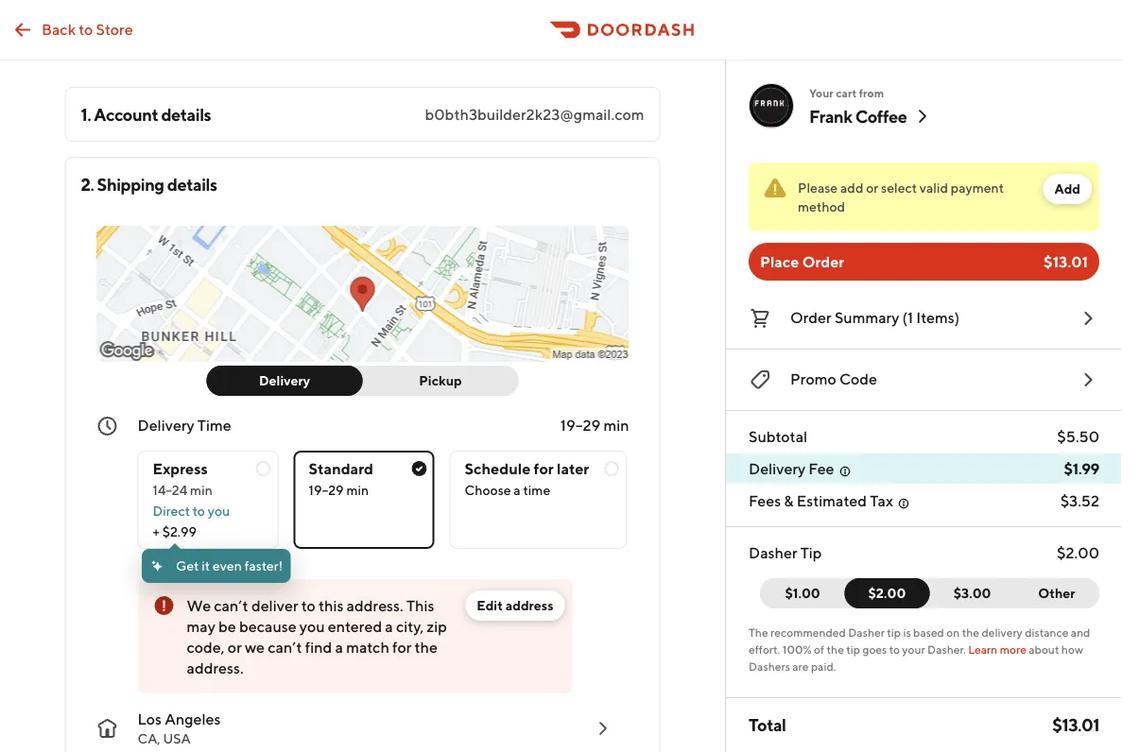 Task type: locate. For each thing, give the bounding box(es) containing it.
1 vertical spatial 19–29
[[309, 483, 344, 498]]

status
[[749, 163, 1100, 232]]

0 vertical spatial $2.00
[[1058, 544, 1100, 562]]

zip
[[427, 618, 447, 636]]

1 vertical spatial 19–29 min
[[309, 483, 369, 498]]

1 horizontal spatial for
[[534, 460, 554, 478]]

19–29 down standard
[[309, 483, 344, 498]]

details right 2. shipping
[[167, 174, 217, 194]]

0 vertical spatial 19–29 min
[[561, 417, 629, 435]]

fees & estimated
[[749, 492, 867, 510]]

0 vertical spatial 19–29
[[561, 417, 601, 435]]

get it even faster! tooltip
[[142, 544, 291, 584]]

1. account
[[81, 104, 158, 124]]

Pickup radio
[[351, 366, 519, 396]]

dasher up goes
[[849, 626, 885, 639]]

1 horizontal spatial address.
[[347, 597, 404, 615]]

None radio
[[138, 451, 279, 550], [294, 451, 435, 550], [450, 451, 627, 550], [138, 451, 279, 550], [294, 451, 435, 550], [450, 451, 627, 550]]

edit address button
[[466, 591, 565, 621]]

0 horizontal spatial 19–29 min
[[309, 483, 369, 498]]

0 horizontal spatial the
[[415, 639, 438, 657]]

14–24
[[153, 483, 188, 498]]

the right on
[[963, 626, 980, 639]]

dasher inside the recommended dasher tip is based on the delivery distance and effort. 100% of the tip goes to your dasher.
[[849, 626, 885, 639]]

0 horizontal spatial delivery
[[138, 417, 195, 435]]

for down city,
[[393, 639, 412, 657]]

frank
[[810, 106, 853, 126]]

can't down the because
[[268, 639, 302, 657]]

0 horizontal spatial dasher
[[749, 544, 798, 562]]

dasher left 'tip'
[[749, 544, 798, 562]]

address. up entered at the bottom left of the page
[[347, 597, 404, 615]]

tip left goes
[[847, 643, 861, 656]]

order summary (1 items)
[[791, 309, 960, 327]]

option group
[[138, 436, 629, 550]]

0 vertical spatial you
[[208, 504, 230, 519]]

pickup
[[419, 373, 462, 389]]

delivery
[[259, 373, 310, 389], [138, 417, 195, 435], [749, 460, 806, 478]]

for inside we can't deliver to this address. this may be because you entered a city, zip code, or we can't find a match for the address.
[[393, 639, 412, 657]]

0 horizontal spatial or
[[228, 639, 242, 657]]

1 vertical spatial a
[[385, 618, 393, 636]]

your cart from
[[810, 86, 884, 99]]

can't up be
[[214, 597, 248, 615]]

choose
[[465, 483, 511, 498]]

cart
[[836, 86, 857, 99]]

0 vertical spatial dasher
[[749, 544, 798, 562]]

please add or select valid payment method
[[798, 180, 1005, 215]]

1 vertical spatial details
[[167, 174, 217, 194]]

$2.00 up other
[[1058, 544, 1100, 562]]

$1.00 button
[[760, 579, 857, 609]]

get
[[176, 559, 199, 574]]

2. shipping
[[81, 174, 164, 194]]

add button
[[1044, 174, 1092, 204]]

you inside 14–24 min direct to you + $2.99
[[208, 504, 230, 519]]

to right direct
[[193, 504, 205, 519]]

(1
[[903, 309, 914, 327]]

get it even faster!
[[176, 559, 283, 574]]

details
[[161, 104, 211, 124], [167, 174, 217, 194]]

delivery
[[982, 626, 1023, 639]]

0 horizontal spatial 19–29
[[309, 483, 344, 498]]

0 vertical spatial $13.01
[[1044, 253, 1089, 271]]

$2.99
[[162, 524, 197, 540]]

delivery inside delivery radio
[[259, 373, 310, 389]]

1 vertical spatial dasher
[[849, 626, 885, 639]]

0 vertical spatial a
[[514, 483, 521, 498]]

schedule for later
[[465, 460, 589, 478]]

details for 1. account details
[[161, 104, 211, 124]]

1 horizontal spatial you
[[300, 618, 325, 636]]

learn more
[[969, 643, 1027, 656]]

this
[[407, 597, 435, 615]]

0 vertical spatial for
[[534, 460, 554, 478]]

0 horizontal spatial min
[[190, 483, 213, 498]]

we can't deliver to this address. this may be because you entered a city, zip code, or we can't find a match for the address.
[[187, 597, 447, 678]]

other
[[1039, 586, 1076, 602]]

order right place on the top
[[803, 253, 845, 271]]

details right 1. account
[[161, 104, 211, 124]]

more
[[1000, 643, 1027, 656]]

$5.50
[[1058, 428, 1100, 446]]

edit address
[[477, 598, 554, 614]]

may
[[187, 618, 215, 636]]

1 horizontal spatial or
[[867, 180, 879, 196]]

$2.00 up is
[[869, 586, 906, 602]]

a inside option group
[[514, 483, 521, 498]]

1 horizontal spatial $2.00
[[1058, 544, 1100, 562]]

or right add
[[867, 180, 879, 196]]

2 horizontal spatial min
[[604, 417, 629, 435]]

1 vertical spatial delivery
[[138, 417, 195, 435]]

19–29 min
[[561, 417, 629, 435], [309, 483, 369, 498]]

1 horizontal spatial can't
[[268, 639, 302, 657]]

later
[[557, 460, 589, 478]]

goes
[[863, 643, 887, 656]]

2. shipping details
[[81, 174, 217, 194]]

1 vertical spatial or
[[228, 639, 242, 657]]

based
[[914, 626, 945, 639]]

the
[[963, 626, 980, 639], [415, 639, 438, 657], [827, 643, 845, 656]]

usa
[[163, 732, 191, 747]]

a left city,
[[385, 618, 393, 636]]

1 horizontal spatial 19–29 min
[[561, 417, 629, 435]]

address. down code, in the bottom of the page
[[187, 660, 244, 678]]

you right direct
[[208, 504, 230, 519]]

order inside button
[[791, 309, 832, 327]]

subtotal
[[749, 428, 808, 446]]

find
[[305, 639, 332, 657]]

0 horizontal spatial $2.00
[[869, 586, 906, 602]]

we can't deliver to this address. this may be because you entered a city, zip code, or we can't find a match for the address. status
[[138, 580, 573, 694]]

you up find
[[300, 618, 325, 636]]

order left summary
[[791, 309, 832, 327]]

1 vertical spatial for
[[393, 639, 412, 657]]

to left this
[[301, 597, 316, 615]]

distance
[[1025, 626, 1069, 639]]

faster!
[[245, 559, 283, 574]]

$3.00 button
[[919, 579, 1016, 609]]

place order
[[760, 253, 845, 271]]

2 vertical spatial delivery
[[749, 460, 806, 478]]

19–29 up later
[[561, 417, 601, 435]]

Other button
[[1015, 579, 1100, 609]]

a right find
[[335, 639, 343, 657]]

1 horizontal spatial dasher
[[849, 626, 885, 639]]

select
[[882, 180, 918, 196]]

0 horizontal spatial you
[[208, 504, 230, 519]]

promo code button
[[749, 365, 1100, 395]]

or
[[867, 180, 879, 196], [228, 639, 242, 657]]

0 vertical spatial can't
[[214, 597, 248, 615]]

0 horizontal spatial for
[[393, 639, 412, 657]]

1 horizontal spatial tip
[[887, 626, 901, 639]]

the right of
[[827, 643, 845, 656]]

or inside we can't deliver to this address. this may be because you entered a city, zip code, or we can't find a match for the address.
[[228, 639, 242, 657]]

0 horizontal spatial address.
[[187, 660, 244, 678]]

19–29
[[561, 417, 601, 435], [309, 483, 344, 498]]

2 horizontal spatial a
[[514, 483, 521, 498]]

1 horizontal spatial delivery
[[259, 373, 310, 389]]

a left time
[[514, 483, 521, 498]]

1 vertical spatial $2.00
[[869, 586, 906, 602]]

$2.00 button
[[845, 579, 930, 609]]

1 vertical spatial order
[[791, 309, 832, 327]]

2 horizontal spatial the
[[963, 626, 980, 639]]

&
[[784, 492, 794, 510]]

0 vertical spatial details
[[161, 104, 211, 124]]

to left your on the right bottom of page
[[890, 643, 900, 656]]

the down zip
[[415, 639, 438, 657]]

1 horizontal spatial 19–29
[[561, 417, 601, 435]]

0 vertical spatial or
[[867, 180, 879, 196]]

on
[[947, 626, 960, 639]]

1 vertical spatial you
[[300, 618, 325, 636]]

0 horizontal spatial a
[[335, 639, 343, 657]]

to right back
[[79, 20, 93, 38]]

the inside we can't deliver to this address. this may be because you entered a city, zip code, or we can't find a match for the address.
[[415, 639, 438, 657]]

schedule
[[465, 460, 531, 478]]

how
[[1062, 643, 1084, 656]]

$3.52
[[1061, 492, 1100, 510]]

or left we
[[228, 639, 242, 657]]

0 vertical spatial delivery
[[259, 373, 310, 389]]

order
[[803, 253, 845, 271], [791, 309, 832, 327]]

$13.01 down the add button
[[1044, 253, 1089, 271]]

to inside the recommended dasher tip is based on the delivery distance and effort. 100% of the tip goes to your dasher.
[[890, 643, 900, 656]]

0 horizontal spatial tip
[[847, 643, 861, 656]]

19–29 min down standard
[[309, 483, 369, 498]]

tip left is
[[887, 626, 901, 639]]

address.
[[347, 597, 404, 615], [187, 660, 244, 678]]

19–29 min up later
[[561, 417, 629, 435]]

for up time
[[534, 460, 554, 478]]

$13.01 down how
[[1053, 715, 1100, 735]]

this
[[319, 597, 344, 615]]

1 vertical spatial can't
[[268, 639, 302, 657]]

total
[[749, 715, 786, 735]]

for
[[534, 460, 554, 478], [393, 639, 412, 657]]

and
[[1072, 626, 1091, 639]]

from
[[860, 86, 884, 99]]

ca,
[[138, 732, 161, 747]]

you inside we can't deliver to this address. this may be because you entered a city, zip code, or we can't find a match for the address.
[[300, 618, 325, 636]]

learn
[[969, 643, 998, 656]]

your
[[810, 86, 834, 99]]

or inside please add or select valid payment method
[[867, 180, 879, 196]]



Task type: describe. For each thing, give the bounding box(es) containing it.
to inside "button"
[[79, 20, 93, 38]]

the recommended dasher tip is based on the delivery distance and effort. 100% of the tip goes to your dasher.
[[749, 626, 1091, 656]]

details for 2. shipping details
[[167, 174, 217, 194]]

entered
[[328, 618, 382, 636]]

payment
[[951, 180, 1005, 196]]

we
[[245, 639, 265, 657]]

0 horizontal spatial can't
[[214, 597, 248, 615]]

frank coffee
[[810, 106, 908, 126]]

$1.00
[[785, 586, 821, 602]]

tip
[[801, 544, 822, 562]]

dasher.
[[928, 643, 966, 656]]

it
[[202, 559, 210, 574]]

method
[[798, 199, 846, 215]]

$2.00 inside $2.00 button
[[869, 586, 906, 602]]

are
[[793, 660, 809, 673]]

option group containing express
[[138, 436, 629, 550]]

about
[[1029, 643, 1060, 656]]

angeles
[[165, 711, 221, 729]]

0 vertical spatial address.
[[347, 597, 404, 615]]

b0bth3builder2k23@gmail.com
[[425, 105, 645, 123]]

tip amount option group
[[760, 579, 1100, 609]]

0 vertical spatial tip
[[887, 626, 901, 639]]

dashers
[[749, 660, 791, 673]]

$1.99
[[1065, 460, 1100, 478]]

about how dashers are paid.
[[749, 643, 1084, 673]]

even
[[213, 559, 242, 574]]

store
[[96, 20, 133, 38]]

time
[[524, 483, 551, 498]]

is
[[904, 626, 911, 639]]

los angeles ca,  usa
[[138, 711, 221, 747]]

+
[[153, 524, 160, 540]]

1. account details
[[81, 104, 211, 124]]

learn more link
[[969, 643, 1027, 656]]

back to store button
[[0, 11, 144, 49]]

14–24 min direct to you + $2.99
[[153, 483, 230, 540]]

edit
[[477, 598, 503, 614]]

2 horizontal spatial delivery
[[749, 460, 806, 478]]

$3.00
[[954, 586, 992, 602]]

of
[[814, 643, 825, 656]]

to inside 14–24 min direct to you + $2.99
[[193, 504, 205, 519]]

delivery or pickup selector option group
[[207, 366, 519, 396]]

direct
[[153, 504, 190, 519]]

min inside 14–24 min direct to you + $2.99
[[190, 483, 213, 498]]

1 vertical spatial address.
[[187, 660, 244, 678]]

be
[[219, 618, 236, 636]]

express
[[153, 460, 208, 478]]

status containing please add or select valid payment method
[[749, 163, 1100, 232]]

los
[[138, 711, 162, 729]]

0 vertical spatial order
[[803, 253, 845, 271]]

1 horizontal spatial a
[[385, 618, 393, 636]]

fee
[[809, 460, 835, 478]]

the
[[749, 626, 769, 639]]

code
[[840, 370, 878, 388]]

time
[[198, 417, 231, 435]]

place
[[760, 253, 800, 271]]

back
[[42, 20, 76, 38]]

tax
[[870, 492, 894, 510]]

to inside we can't deliver to this address. this may be because you entered a city, zip code, or we can't find a match for the address.
[[301, 597, 316, 615]]

items)
[[917, 309, 960, 327]]

estimated
[[797, 492, 867, 510]]

back to store
[[42, 20, 133, 38]]

1 vertical spatial $13.01
[[1053, 715, 1100, 735]]

summary
[[835, 309, 900, 327]]

because
[[239, 618, 297, 636]]

deliver
[[251, 597, 298, 615]]

recommended
[[771, 626, 846, 639]]

add
[[841, 180, 864, 196]]

effort.
[[749, 643, 781, 656]]

paid.
[[811, 660, 837, 673]]

1 vertical spatial tip
[[847, 643, 861, 656]]

19–29 inside option group
[[309, 483, 344, 498]]

choose a time
[[465, 483, 551, 498]]

2 vertical spatial a
[[335, 639, 343, 657]]

add
[[1055, 181, 1081, 197]]

promo
[[791, 370, 837, 388]]

1 horizontal spatial min
[[347, 483, 369, 498]]

for inside option group
[[534, 460, 554, 478]]

100%
[[783, 643, 812, 656]]

please
[[798, 180, 838, 196]]

coffee
[[856, 106, 908, 126]]

we
[[187, 597, 211, 615]]

valid
[[920, 180, 949, 196]]

Delivery radio
[[207, 366, 363, 396]]

address
[[506, 598, 554, 614]]

fees
[[749, 492, 781, 510]]

your
[[903, 643, 926, 656]]

match
[[346, 639, 390, 657]]

1 horizontal spatial the
[[827, 643, 845, 656]]

promo code
[[791, 370, 878, 388]]

code,
[[187, 639, 225, 657]]



Task type: vqa. For each thing, say whether or not it's contained in the screenshot.
BECAUSE
yes



